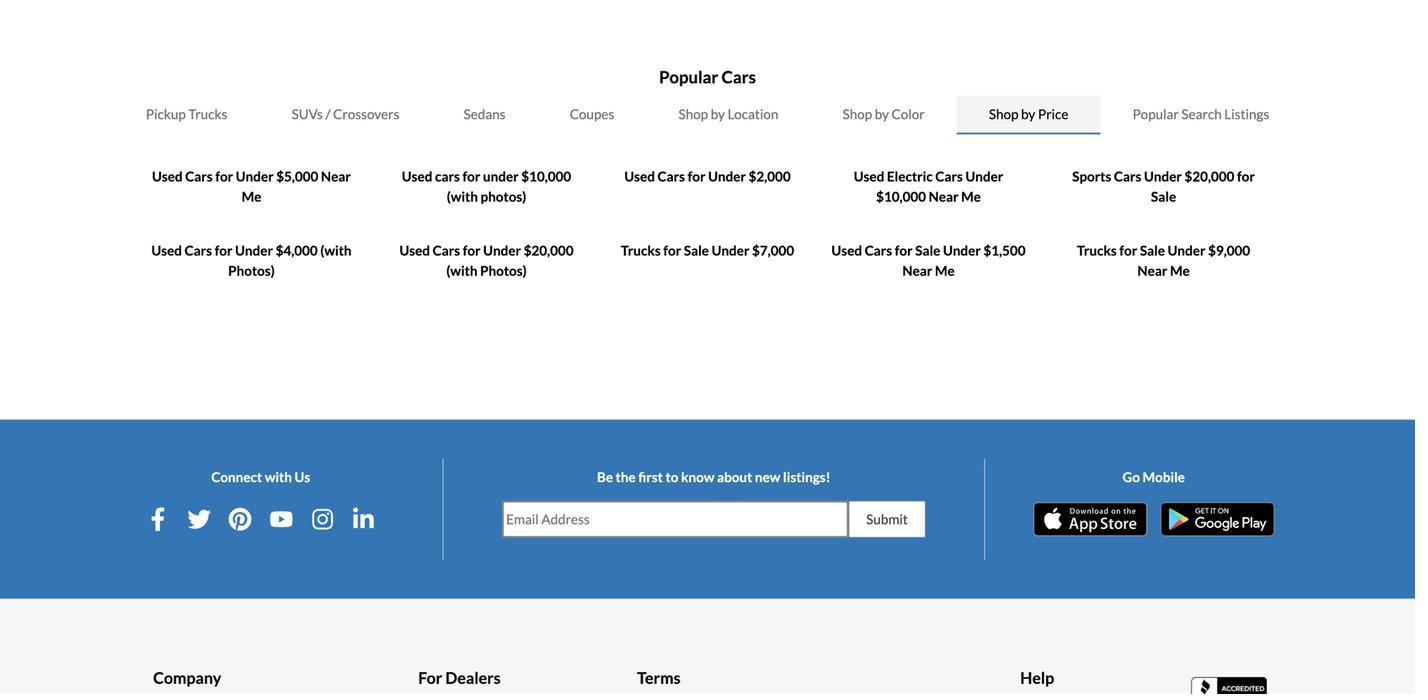 Task type: locate. For each thing, give the bounding box(es) containing it.
2 vertical spatial (with
[[446, 262, 478, 279]]

0 horizontal spatial popular
[[659, 67, 718, 87]]

under for trucks for sale under $7,000
[[712, 242, 749, 259]]

mobile
[[1143, 469, 1185, 485]]

for inside used cars for under $10,000 (with photos)
[[462, 168, 480, 184]]

popular for popular cars
[[659, 67, 718, 87]]

under inside trucks for sale under $9,000 near me
[[1168, 242, 1205, 259]]

sale inside trucks for sale under $9,000 near me
[[1140, 242, 1165, 259]]

near
[[321, 168, 351, 184], [929, 188, 959, 205], [902, 262, 932, 279], [1137, 262, 1167, 279]]

1 by from the left
[[711, 106, 725, 122]]

for down 'shop by location' on the top
[[688, 168, 705, 184]]

used for used cars for under $20,000 (with photos)
[[399, 242, 430, 259]]

color
[[892, 106, 925, 122]]

used for used cars for sale under $1,500 near me
[[831, 242, 862, 259]]

cars right sports
[[1114, 168, 1141, 184]]

1 horizontal spatial shop
[[843, 106, 872, 122]]

cars down electric
[[865, 242, 892, 259]]

$10,000 down electric
[[876, 188, 926, 205]]

0 horizontal spatial by
[[711, 106, 725, 122]]

0 horizontal spatial photos)
[[228, 262, 275, 279]]

used cars for sale under $1,500 near me
[[831, 242, 1026, 279]]

photos) for $20,000
[[480, 262, 527, 279]]

cars for used cars for under $4,000 (with photos)
[[185, 242, 212, 259]]

0 horizontal spatial $20,000
[[524, 242, 574, 259]]

1 shop from the left
[[679, 106, 708, 122]]

me for trucks for sale under $9,000 near me
[[1170, 262, 1190, 279]]

cars
[[722, 67, 756, 87], [185, 168, 213, 184], [658, 168, 685, 184], [935, 168, 963, 184], [1114, 168, 1141, 184], [185, 242, 212, 259], [433, 242, 460, 259], [865, 242, 892, 259]]

by for price
[[1021, 106, 1035, 122]]

$20,000 inside sports cars under $20,000 for sale
[[1184, 168, 1234, 184]]

for right cars
[[462, 168, 480, 184]]

$10,000
[[521, 168, 571, 184], [876, 188, 926, 205]]

twitter image
[[187, 507, 211, 531]]

me inside trucks for sale under $9,000 near me
[[1170, 262, 1190, 279]]

(with inside the 'used cars for under $20,000 (with photos)'
[[446, 262, 478, 279]]

2 horizontal spatial trucks
[[1077, 242, 1117, 259]]

shop left color
[[843, 106, 872, 122]]

near for used electric cars under $10,000 near me
[[929, 188, 959, 205]]

1 horizontal spatial by
[[875, 106, 889, 122]]

me inside the used electric cars under $10,000 near me
[[961, 188, 981, 205]]

used cars for under $5,000 near me link
[[152, 168, 351, 205]]

trucks for trucks for sale under $9,000 near me
[[1077, 242, 1117, 259]]

under left $5,000
[[236, 168, 274, 184]]

photos) inside the 'used cars for under $20,000 (with photos)'
[[480, 262, 527, 279]]

for down listings
[[1237, 168, 1255, 184]]

2 horizontal spatial by
[[1021, 106, 1035, 122]]

popular for popular search listings
[[1133, 106, 1179, 122]]

under inside the 'used cars for under $20,000 (with photos)'
[[483, 242, 521, 259]]

cars down used cars for under $5,000 near me
[[185, 242, 212, 259]]

1 horizontal spatial trucks
[[621, 242, 661, 259]]

under left $1,500 in the top of the page
[[943, 242, 981, 259]]

under left $7,000
[[712, 242, 749, 259]]

$20,000 down photos)
[[524, 242, 574, 259]]

0 vertical spatial $10,000
[[521, 168, 571, 184]]

suvs / crossovers
[[292, 106, 399, 122]]

sports
[[1072, 168, 1111, 184]]

facebook image
[[146, 507, 170, 531]]

trucks for trucks for sale under $7,000
[[621, 242, 661, 259]]

popular
[[659, 67, 718, 87], [1133, 106, 1179, 122]]

for for used cars for under $2,000
[[688, 168, 705, 184]]

for down sports cars under $20,000 for sale link
[[1119, 242, 1137, 259]]

2 shop from the left
[[843, 106, 872, 122]]

1 vertical spatial $20,000
[[524, 242, 574, 259]]

go mobile
[[1123, 469, 1185, 485]]

under inside used cars for sale under $1,500 near me
[[943, 242, 981, 259]]

the
[[616, 469, 636, 485]]

1 horizontal spatial photos)
[[480, 262, 527, 279]]

shop left 'price'
[[989, 106, 1018, 122]]

for
[[215, 168, 233, 184], [462, 168, 480, 184], [688, 168, 705, 184], [1237, 168, 1255, 184], [215, 242, 233, 259], [463, 242, 481, 259], [663, 242, 681, 259], [895, 242, 913, 259], [1119, 242, 1137, 259]]

used for used cars for under $4,000 (with photos)
[[151, 242, 182, 259]]

by
[[711, 106, 725, 122], [875, 106, 889, 122], [1021, 106, 1035, 122]]

trucks for sale under $7,000 link
[[621, 242, 794, 259]]

me
[[242, 188, 261, 205], [961, 188, 981, 205], [935, 262, 955, 279], [1170, 262, 1190, 279]]

by left 'price'
[[1021, 106, 1035, 122]]

3 shop from the left
[[989, 106, 1018, 122]]

under down photos)
[[483, 242, 521, 259]]

popular up 'shop by location' on the top
[[659, 67, 718, 87]]

3 by from the left
[[1021, 106, 1035, 122]]

cars inside used cars for sale under $1,500 near me
[[865, 242, 892, 259]]

for inside used cars for under $4,000 (with photos)
[[215, 242, 233, 259]]

used for used cars for under $5,000 near me
[[152, 168, 183, 184]]

cars inside used cars for under $5,000 near me
[[185, 168, 213, 184]]

location
[[728, 106, 778, 122]]

instagram image
[[311, 507, 334, 531]]

0 vertical spatial popular
[[659, 67, 718, 87]]

cars for sports cars under $20,000 for sale
[[1114, 168, 1141, 184]]

2 photos) from the left
[[480, 262, 527, 279]]

(with inside used cars for under $10,000 (with photos)
[[447, 188, 478, 205]]

me inside used cars for sale under $1,500 near me
[[935, 262, 955, 279]]

cars up trucks for sale under $7,000 link
[[658, 168, 685, 184]]

2 horizontal spatial shop
[[989, 106, 1018, 122]]

1 vertical spatial popular
[[1133, 106, 1179, 122]]

for for used cars for sale under $1,500 near me
[[895, 242, 913, 259]]

me inside used cars for under $5,000 near me
[[242, 188, 261, 205]]

go
[[1123, 469, 1140, 485]]

0 vertical spatial (with
[[447, 188, 478, 205]]

used for used cars for under $10,000 (with photos)
[[402, 168, 432, 184]]

for down photos)
[[463, 242, 481, 259]]

0 vertical spatial $20,000
[[1184, 168, 1234, 184]]

$20,000
[[1184, 168, 1234, 184], [524, 242, 574, 259]]

under
[[483, 168, 519, 184]]

(with for $4,000
[[320, 242, 352, 259]]

used electric cars under $10,000 near me
[[854, 168, 1003, 205]]

used inside the 'used cars for under $20,000 (with photos)'
[[399, 242, 430, 259]]

know
[[681, 469, 714, 485]]

popular search listings
[[1133, 106, 1269, 122]]

0 horizontal spatial $10,000
[[521, 168, 571, 184]]

under for used cars for under $4,000 (with photos)
[[235, 242, 273, 259]]

under for used cars for under $20,000 (with photos)
[[483, 242, 521, 259]]

near inside used cars for under $5,000 near me
[[321, 168, 351, 184]]

for inside used cars for under $5,000 near me
[[215, 168, 233, 184]]

0 horizontal spatial trucks
[[188, 106, 227, 122]]

popular left search
[[1133, 106, 1179, 122]]

used cars for under $2,000 link
[[624, 168, 791, 184]]

(with inside used cars for under $4,000 (with photos)
[[320, 242, 352, 259]]

linkedin image
[[352, 507, 375, 531]]

cars up 'shop by location' on the top
[[722, 67, 756, 87]]

used inside the used electric cars under $10,000 near me
[[854, 168, 884, 184]]

Email Address email field
[[503, 502, 848, 537]]

sedans
[[464, 106, 506, 122]]

me for used cars for under $5,000 near me
[[242, 188, 261, 205]]

for down the used electric cars under $10,000 near me
[[895, 242, 913, 259]]

trucks
[[188, 106, 227, 122], [621, 242, 661, 259], [1077, 242, 1117, 259]]

for inside the 'used cars for under $20,000 (with photos)'
[[463, 242, 481, 259]]

cars for used cars for under $5,000 near me
[[185, 168, 213, 184]]

for inside trucks for sale under $9,000 near me
[[1119, 242, 1137, 259]]

get it on google play image
[[1160, 502, 1274, 536]]

used
[[152, 168, 183, 184], [402, 168, 432, 184], [624, 168, 655, 184], [854, 168, 884, 184], [151, 242, 182, 259], [399, 242, 430, 259], [831, 242, 862, 259]]

photos)
[[228, 262, 275, 279], [480, 262, 527, 279]]

under right sports
[[1144, 168, 1182, 184]]

under left '$9,000'
[[1168, 242, 1205, 259]]

$20,000 down search
[[1184, 168, 1234, 184]]

me for used electric cars under $10,000 near me
[[961, 188, 981, 205]]

used inside used cars for under $5,000 near me
[[152, 168, 183, 184]]

used inside used cars for under $4,000 (with photos)
[[151, 242, 182, 259]]

2 by from the left
[[875, 106, 889, 122]]

by left color
[[875, 106, 889, 122]]

$10,000 inside used cars for under $10,000 (with photos)
[[521, 168, 571, 184]]

1 vertical spatial $10,000
[[876, 188, 926, 205]]

sale down the used electric cars under $10,000 near me
[[915, 242, 940, 259]]

1 horizontal spatial $10,000
[[876, 188, 926, 205]]

used cars for under $4,000 (with photos)
[[151, 242, 352, 279]]

terms
[[637, 668, 681, 687]]

1 vertical spatial (with
[[320, 242, 352, 259]]

near inside trucks for sale under $9,000 near me
[[1137, 262, 1167, 279]]

1 photos) from the left
[[228, 262, 275, 279]]

near inside the used electric cars under $10,000 near me
[[929, 188, 959, 205]]

1 horizontal spatial $20,000
[[1184, 168, 1234, 184]]

under
[[236, 168, 274, 184], [708, 168, 746, 184], [965, 168, 1003, 184], [1144, 168, 1182, 184], [235, 242, 273, 259], [483, 242, 521, 259], [712, 242, 749, 259], [943, 242, 981, 259], [1168, 242, 1205, 259]]

new
[[755, 469, 780, 485]]

cars inside sports cars under $20,000 for sale
[[1114, 168, 1141, 184]]

for
[[418, 668, 442, 687]]

cars down pickup trucks
[[185, 168, 213, 184]]

(with
[[447, 188, 478, 205], [320, 242, 352, 259], [446, 262, 478, 279]]

used cars for under $20,000 (with photos)
[[399, 242, 574, 279]]

under inside used cars for under $5,000 near me
[[236, 168, 274, 184]]

$10,000 right under
[[521, 168, 571, 184]]

under right electric
[[965, 168, 1003, 184]]

by left location
[[711, 106, 725, 122]]

under inside used cars for under $4,000 (with photos)
[[235, 242, 273, 259]]

for inside used cars for sale under $1,500 near me
[[895, 242, 913, 259]]

for for used cars for under $20,000 (with photos)
[[463, 242, 481, 259]]

shop by location
[[679, 106, 778, 122]]

under inside sports cars under $20,000 for sale
[[1144, 168, 1182, 184]]

1 horizontal spatial popular
[[1133, 106, 1179, 122]]

cars inside the 'used cars for under $20,000 (with photos)'
[[433, 242, 460, 259]]

sale down sports cars under $20,000 for sale link
[[1140, 242, 1165, 259]]

$10,000 inside the used electric cars under $10,000 near me
[[876, 188, 926, 205]]

used cars for under $4,000 (with photos) link
[[151, 242, 352, 279]]

0 horizontal spatial shop
[[679, 106, 708, 122]]

sale
[[1151, 188, 1176, 205], [684, 242, 709, 259], [915, 242, 940, 259], [1140, 242, 1165, 259]]

shop for shop by location
[[679, 106, 708, 122]]

trucks inside trucks for sale under $9,000 near me
[[1077, 242, 1117, 259]]

for down used cars for under $5,000 near me link
[[215, 242, 233, 259]]

cars inside used cars for under $4,000 (with photos)
[[185, 242, 212, 259]]

used inside used cars for under $10,000 (with photos)
[[402, 168, 432, 184]]

used inside used cars for sale under $1,500 near me
[[831, 242, 862, 259]]

sale up trucks for sale under $9,000 near me link
[[1151, 188, 1176, 205]]

for for used cars for under $5,000 near me
[[215, 168, 233, 184]]

used cars for under $10,000 (with photos)
[[402, 168, 571, 205]]

cars down cars
[[433, 242, 460, 259]]

under left $2,000
[[708, 168, 746, 184]]

photos) inside used cars for under $4,000 (with photos)
[[228, 262, 275, 279]]

for down pickup trucks
[[215, 168, 233, 184]]

youtube image
[[270, 507, 293, 531]]

under inside the used electric cars under $10,000 near me
[[965, 168, 1003, 184]]

under for used cars for under $2,000
[[708, 168, 746, 184]]

cars right electric
[[935, 168, 963, 184]]

click for the bbb business review of this auto listing service in cambridge ma image
[[1191, 675, 1272, 694]]

shop down popular cars
[[679, 106, 708, 122]]

under left $4,000
[[235, 242, 273, 259]]

pickup
[[146, 106, 186, 122]]

shop
[[679, 106, 708, 122], [843, 106, 872, 122], [989, 106, 1018, 122]]

(with for $20,000
[[446, 262, 478, 279]]



Task type: describe. For each thing, give the bounding box(es) containing it.
$2,000
[[749, 168, 791, 184]]

used cars for under $5,000 near me
[[152, 168, 351, 205]]

sports cars under $20,000 for sale link
[[1072, 168, 1255, 205]]

to
[[666, 469, 678, 485]]

suvs
[[292, 106, 323, 122]]

shop by price
[[989, 106, 1068, 122]]

used cars for sale under $1,500 near me link
[[831, 242, 1026, 279]]

near for trucks for sale under $9,000 near me
[[1137, 262, 1167, 279]]

connect with us
[[211, 469, 310, 485]]

be
[[597, 469, 613, 485]]

electric
[[887, 168, 933, 184]]

dealers
[[445, 668, 501, 687]]

near inside used cars for sale under $1,500 near me
[[902, 262, 932, 279]]

shop for shop by color
[[843, 106, 872, 122]]

for inside sports cars under $20,000 for sale
[[1237, 168, 1255, 184]]

photos) for $4,000
[[228, 262, 275, 279]]

for for used cars for under $4,000 (with photos)
[[215, 242, 233, 259]]

first
[[638, 469, 663, 485]]

under for used cars for under $5,000 near me
[[236, 168, 274, 184]]

(with for $10,000
[[447, 188, 478, 205]]

$5,000
[[276, 168, 318, 184]]

$10,000 for used cars for under $10,000 (with photos)
[[521, 168, 571, 184]]

by for color
[[875, 106, 889, 122]]

photos)
[[481, 188, 526, 205]]

us
[[295, 469, 310, 485]]

used cars for under $2,000
[[624, 168, 791, 184]]

for down the used cars for under $2,000
[[663, 242, 681, 259]]

used for used cars for under $2,000
[[624, 168, 655, 184]]

search
[[1181, 106, 1222, 122]]

pickup trucks
[[146, 106, 227, 122]]

trucks for sale under $9,000 near me link
[[1077, 242, 1250, 279]]

cars for used cars for under $2,000
[[658, 168, 685, 184]]

submit button
[[848, 501, 926, 538]]

$4,000
[[276, 242, 318, 259]]

$7,000
[[752, 242, 794, 259]]

$9,000
[[1208, 242, 1250, 259]]

cars
[[435, 168, 460, 184]]

for for used cars for under $10,000 (with photos)
[[462, 168, 480, 184]]

by for location
[[711, 106, 725, 122]]

$1,500
[[983, 242, 1026, 259]]

sale down used cars for under $2,000 link
[[684, 242, 709, 259]]

shop by color
[[843, 106, 925, 122]]

near for used cars for under $5,000 near me
[[321, 168, 351, 184]]

help
[[1020, 668, 1054, 687]]

connect
[[211, 469, 262, 485]]

used for used electric cars under $10,000 near me
[[854, 168, 884, 184]]

cars inside the used electric cars under $10,000 near me
[[935, 168, 963, 184]]

for dealers
[[418, 668, 501, 687]]

listings
[[1224, 106, 1269, 122]]

download on the app store image
[[1033, 502, 1147, 536]]

about
[[717, 469, 752, 485]]

used electric cars under $10,000 near me link
[[854, 168, 1003, 205]]

trucks for sale under $7,000
[[621, 242, 794, 259]]

cars for used cars for under $20,000 (with photos)
[[433, 242, 460, 259]]

under for trucks for sale under $9,000 near me
[[1168, 242, 1205, 259]]

price
[[1038, 106, 1068, 122]]

/
[[325, 106, 331, 122]]

trucks for sale under $9,000 near me
[[1077, 242, 1250, 279]]

popular cars
[[659, 67, 756, 87]]

cars for used cars for sale under $1,500 near me
[[865, 242, 892, 259]]

coupes
[[570, 106, 614, 122]]

with
[[265, 469, 292, 485]]

under for used electric cars under $10,000 near me
[[965, 168, 1003, 184]]

company
[[153, 668, 221, 687]]

$10,000 for used electric cars under $10,000 near me
[[876, 188, 926, 205]]

$20,000 inside the 'used cars for under $20,000 (with photos)'
[[524, 242, 574, 259]]

pinterest image
[[228, 507, 252, 531]]

cars for popular cars
[[722, 67, 756, 87]]

listings!
[[783, 469, 830, 485]]

used cars for under $10,000 (with photos) link
[[402, 168, 571, 205]]

sale inside sports cars under $20,000 for sale
[[1151, 188, 1176, 205]]

be the first to know about new listings!
[[597, 469, 830, 485]]

crossovers
[[333, 106, 399, 122]]

submit
[[866, 511, 908, 527]]

sale inside used cars for sale under $1,500 near me
[[915, 242, 940, 259]]

shop for shop by price
[[989, 106, 1018, 122]]

sports cars under $20,000 for sale
[[1072, 168, 1255, 205]]

used cars for under $20,000 (with photos) link
[[399, 242, 574, 279]]



Task type: vqa. For each thing, say whether or not it's contained in the screenshot.
Dealer rating (42 reviews) at the top of the page
no



